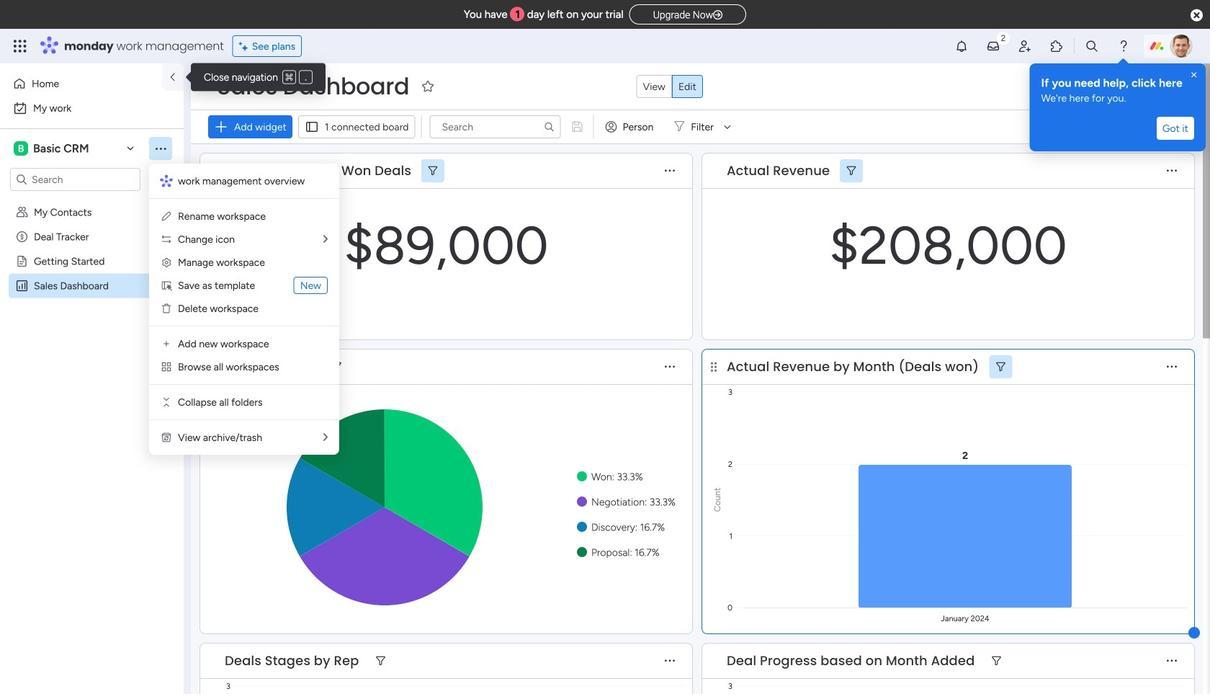 Task type: locate. For each thing, give the bounding box(es) containing it.
list box
[[0, 197, 184, 493]]

public dashboard image
[[15, 279, 29, 293]]

None search field
[[430, 115, 561, 138]]

select product image
[[13, 39, 27, 53]]

1 vertical spatial option
[[9, 97, 175, 120]]

search everything image
[[1085, 39, 1100, 53]]

workspace options image
[[154, 141, 168, 156]]

search image
[[544, 121, 555, 133]]

list arrow image
[[324, 432, 328, 443]]

option
[[9, 72, 154, 95], [9, 97, 175, 120], [0, 199, 184, 202]]

heading
[[1042, 75, 1195, 91]]

add to favorites image
[[421, 79, 435, 93]]

display modes group
[[637, 75, 703, 98]]

None field
[[213, 71, 413, 102], [221, 161, 415, 180], [724, 161, 834, 180], [221, 357, 319, 376], [724, 357, 983, 376], [221, 652, 363, 670], [724, 652, 979, 670], [213, 71, 413, 102], [221, 161, 415, 180], [724, 161, 834, 180], [221, 357, 319, 376], [724, 357, 983, 376], [221, 652, 363, 670], [724, 652, 979, 670]]

see plans image
[[239, 38, 252, 54]]

collapse all folders image
[[161, 396, 172, 408]]

more dots image
[[665, 166, 675, 176], [665, 362, 675, 372], [1168, 362, 1178, 372]]

more dots image
[[1168, 166, 1178, 176], [665, 656, 675, 666], [1168, 656, 1178, 666]]

view archive/trash image
[[161, 432, 172, 443]]

dapulse close image
[[1191, 8, 1204, 23]]

menu
[[149, 164, 339, 455]]

invite members image
[[1018, 39, 1033, 53]]

banner
[[191, 63, 1204, 144]]

share image
[[1093, 79, 1108, 93]]

settings image
[[1169, 119, 1183, 134]]

Filter dashboard by text search field
[[430, 115, 561, 138]]

change icon image
[[161, 234, 172, 245]]



Task type: describe. For each thing, give the bounding box(es) containing it.
workspace image
[[14, 141, 28, 156]]

manage workspace image
[[161, 257, 172, 268]]

add new workspace image
[[161, 338, 172, 350]]

service icon image
[[161, 280, 172, 291]]

workspace selection element
[[14, 140, 91, 157]]

rename workspace image
[[161, 210, 172, 222]]

0 vertical spatial option
[[9, 72, 154, 95]]

dapulse rightstroke image
[[714, 10, 723, 21]]

update feed image
[[987, 39, 1001, 53]]

monday marketplace image
[[1050, 39, 1065, 53]]

arrow down image
[[719, 118, 737, 136]]

notifications image
[[955, 39, 969, 53]]

2 vertical spatial option
[[0, 199, 184, 202]]

browse all workspaces image
[[161, 361, 172, 373]]

dapulse drag handle 3 image
[[711, 362, 717, 372]]

help image
[[1117, 39, 1132, 53]]

close image
[[1189, 69, 1201, 81]]

delete workspace image
[[161, 303, 172, 314]]

Search in workspace field
[[30, 171, 120, 188]]

list arrow image
[[324, 234, 328, 244]]

terry turtle image
[[1170, 35, 1194, 58]]

2 image
[[998, 30, 1010, 46]]

public board image
[[15, 254, 29, 268]]



Task type: vqa. For each thing, say whether or not it's contained in the screenshot.
"Rename workspace" image
yes



